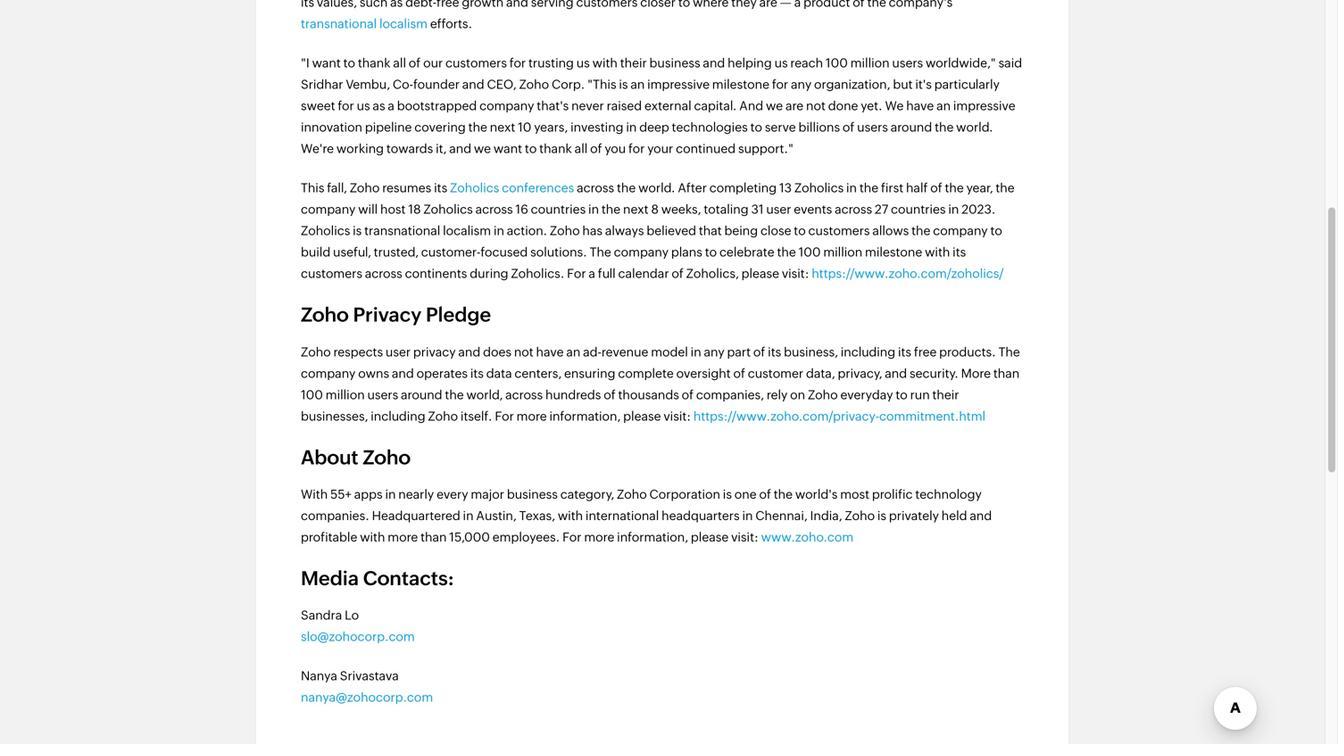 Task type: vqa. For each thing, say whether or not it's contained in the screenshot.
Texas,
yes



Task type: describe. For each thing, give the bounding box(es) containing it.
1 horizontal spatial thank
[[539, 142, 572, 156]]

close
[[760, 224, 791, 238]]

any inside zoho respects user privacy and does not have an ad-revenue model in any part of its business, including its free products. the company owns and operates its data centers, ensuring complete oversight of customer data, privacy, and security. more than 100 million users around the world, across hundreds of thousands of companies, rely on zoho everyday to run their businesses, including zoho itself. for more information, please visit:
[[704, 345, 725, 359]]

around inside ""i want to thank all of our customers for trusting us with their business and helping us reach 100 million users worldwide," said sridhar vembu, co-founder and ceo, zoho corp. "this is an impressive milestone for any organization, but it's particularly sweet for us as a bootstrapped company that's never raised external capital. and we are not done yet. we have an impressive innovation pipeline covering the next 10 years, investing in deep technologies to serve billions of users around the world. we're working towards it, and we want to thank all of you for your continued support.""
[[891, 120, 932, 135]]

that's
[[537, 99, 569, 113]]

https://www.zoho.com/privacy-
[[693, 409, 879, 423]]

visit: inside zoho respects user privacy and does not have an ad-revenue model in any part of its business, including its free products. the company owns and operates its data centers, ensuring complete oversight of customer data, privacy, and security. more than 100 million users around the world, across hundreds of thousands of companies, rely on zoho everyday to run their businesses, including zoho itself. for more information, please visit:
[[664, 409, 691, 423]]

zoho inside across the world. after completing 13 zoholics in the first half of the year, the company will host 18 zoholics across 16 countries in the next 8 weeks, totaling 31 user events across 27 countries in 2023. zoholics is transnational localism in action. zoho has always believed that being close to customers allows the company to build useful, trusted, customer-focused solutions. the company plans to celebrate the 100 million milestone with its customers across continents during zoholics. for a full calendar of zoholics, please visit:
[[550, 224, 580, 238]]

to up vembu,
[[343, 56, 355, 70]]

company down 2023.
[[933, 224, 988, 238]]

transnational localism link
[[301, 17, 430, 31]]

and
[[739, 99, 763, 113]]

please inside across the world. after completing 13 zoholics in the first half of the year, the company will host 18 zoholics across 16 countries in the next 8 weeks, totaling 31 user events across 27 countries in 2023. zoholics is transnational localism in action. zoho has always believed that being close to customers allows the company to build useful, trusted, customer-focused solutions. the company plans to celebrate the 100 million milestone with its customers across continents during zoholics. for a full calendar of zoholics, please visit:
[[741, 267, 779, 281]]

zoho left itself.
[[428, 409, 458, 423]]

respects
[[333, 345, 383, 359]]

texas,
[[519, 509, 555, 523]]

the down you
[[617, 181, 636, 195]]

of down part
[[733, 366, 745, 381]]

across left 27
[[835, 202, 872, 217]]

of down oversight
[[682, 388, 694, 402]]

1 vertical spatial users
[[857, 120, 888, 135]]

worldwide,"
[[926, 56, 996, 70]]

to inside zoho respects user privacy and does not have an ad-revenue model in any part of its business, including its free products. the company owns and operates its data centers, ensuring complete oversight of customer data, privacy, and security. more than 100 million users around the world, across hundreds of thousands of companies, rely on zoho everyday to run their businesses, including zoho itself. for more information, please visit:
[[896, 388, 908, 402]]

the inside zoho respects user privacy and does not have an ad-revenue model in any part of its business, including its free products. the company owns and operates its data centers, ensuring complete oversight of customer data, privacy, and security. more than 100 million users around the world, across hundreds of thousands of companies, rely on zoho everyday to run their businesses, including zoho itself. for more information, please visit:
[[998, 345, 1020, 359]]

plans
[[671, 245, 702, 259]]

zoho respects user privacy and does not have an ad-revenue model in any part of its business, including its free products. the company owns and operates its data centers, ensuring complete oversight of customer data, privacy, and security. more than 100 million users around the world, across hundreds of thousands of companies, rely on zoho everyday to run their businesses, including zoho itself. for more information, please visit:
[[301, 345, 1020, 423]]

zoho up will
[[350, 181, 380, 195]]

in up has
[[588, 202, 599, 217]]

is down prolific
[[877, 509, 886, 523]]

the left first
[[859, 181, 878, 195]]

support."
[[738, 142, 793, 156]]

the inside zoho respects user privacy and does not have an ad-revenue model in any part of its business, including its free products. the company owns and operates its data centers, ensuring complete oversight of customer data, privacy, and security. more than 100 million users around the world, across hundreds of thousands of companies, rely on zoho everyday to run their businesses, including zoho itself. for more information, please visit:
[[445, 388, 464, 402]]

1 countries from the left
[[531, 202, 586, 217]]

more inside zoho respects user privacy and does not have an ad-revenue model in any part of its business, including its free products. the company owns and operates its data centers, ensuring complete oversight of customer data, privacy, and security. more than 100 million users around the world, across hundreds of thousands of companies, rely on zoho everyday to run their businesses, including zoho itself. for more information, please visit:
[[516, 409, 547, 423]]

said
[[998, 56, 1022, 70]]

zoho down most on the right
[[845, 509, 875, 523]]

oversight
[[676, 366, 731, 381]]

particularly
[[934, 77, 1000, 92]]

zoho left respects
[[301, 345, 331, 359]]

continued
[[676, 142, 736, 156]]

than inside zoho respects user privacy and does not have an ad-revenue model in any part of its business, including its free products. the company owns and operates its data centers, ensuring complete oversight of customer data, privacy, and security. more than 100 million users around the world, across hundreds of thousands of companies, rely on zoho everyday to run their businesses, including zoho itself. for more information, please visit:
[[993, 366, 1020, 381]]

business inside ""i want to thank all of our customers for trusting us with their business and helping us reach 100 million users worldwide," said sridhar vembu, co-founder and ceo, zoho corp. "this is an impressive milestone for any organization, but it's particularly sweet for us as a bootstrapped company that's never raised external capital. and we are not done yet. we have an impressive innovation pipeline covering the next 10 years, investing in deep technologies to serve billions of users around the world. we're working towards it, and we want to thank all of you for your continued support.""
[[649, 56, 700, 70]]

for inside with 55+ apps in nearly every major business category, zoho corporation is one of the world's most prolific technology companies. headquartered in austin, texas, with international headquarters in chennai, india, zoho is privately held and profitable with more than 15,000 employees. for more information, please visit:
[[562, 530, 582, 544]]

please inside with 55+ apps in nearly every major business category, zoho corporation is one of the world's most prolific technology companies. headquartered in austin, texas, with international headquarters in chennai, india, zoho is privately held and profitable with more than 15,000 employees. for more information, please visit:
[[691, 530, 729, 544]]

zoholics left conferences
[[450, 181, 499, 195]]

and right privacy,
[[885, 366, 907, 381]]

yet.
[[861, 99, 882, 113]]

visit: inside with 55+ apps in nearly every major business category, zoho corporation is one of the world's most prolific technology companies. headquartered in austin, texas, with international headquarters in chennai, india, zoho is privately held and profitable with more than 15,000 employees. for more information, please visit:
[[731, 530, 759, 544]]

austin,
[[476, 509, 517, 523]]

of right half
[[930, 181, 942, 195]]

an inside zoho respects user privacy and does not have an ad-revenue model in any part of its business, including its free products. the company owns and operates its data centers, ensuring complete oversight of customer data, privacy, and security. more than 100 million users around the world, across hundreds of thousands of companies, rely on zoho everyday to run their businesses, including zoho itself. for more information, please visit:
[[566, 345, 581, 359]]

world's
[[795, 487, 838, 502]]

zoho down data,
[[808, 388, 838, 402]]

media contacts:
[[301, 567, 454, 590]]

is inside ""i want to thank all of our customers for trusting us with their business and helping us reach 100 million users worldwide," said sridhar vembu, co-founder and ceo, zoho corp. "this is an impressive milestone for any organization, but it's particularly sweet for us as a bootstrapped company that's never raised external capital. and we are not done yet. we have an impressive innovation pipeline covering the next 10 years, investing in deep technologies to serve billions of users around the world. we're working towards it, and we want to thank all of you for your continued support.""
[[619, 77, 628, 92]]

as
[[373, 99, 385, 113]]

10
[[518, 120, 531, 135]]

slo@zohocorp.com
[[301, 630, 415, 644]]

of left our
[[409, 56, 421, 70]]

completing
[[709, 181, 777, 195]]

vembu,
[[346, 77, 390, 92]]

covering
[[414, 120, 466, 135]]

"this
[[587, 77, 616, 92]]

its up customer
[[768, 345, 781, 359]]

with 55+ apps in nearly every major business category, zoho corporation is one of the world's most prolific technology companies. headquartered in austin, texas, with international headquarters in chennai, india, zoho is privately held and profitable with more than 15,000 employees. for more information, please visit:
[[301, 487, 992, 544]]

100 inside across the world. after completing 13 zoholics in the first half of the year, the company will host 18 zoholics across 16 countries in the next 8 weeks, totaling 31 user events across 27 countries in 2023. zoholics is transnational localism in action. zoho has always believed that being close to customers allows the company to build useful, trusted, customer-focused solutions. the company plans to celebrate the 100 million milestone with its customers across continents during zoholics. for a full calendar of zoholics, please visit:
[[799, 245, 821, 259]]

please inside zoho respects user privacy and does not have an ad-revenue model in any part of its business, including its free products. the company owns and operates its data centers, ensuring complete oversight of customer data, privacy, and security. more than 100 million users around the world, across hundreds of thousands of companies, rely on zoho everyday to run their businesses, including zoho itself. for more information, please visit:
[[623, 409, 661, 423]]

0 vertical spatial want
[[312, 56, 341, 70]]

18
[[408, 202, 421, 217]]

user inside across the world. after completing 13 zoholics in the first half of the year, the company will host 18 zoholics across 16 countries in the next 8 weeks, totaling 31 user events across 27 countries in 2023. zoholics is transnational localism in action. zoho has always believed that being close to customers allows the company to build useful, trusted, customer-focused solutions. the company plans to celebrate the 100 million milestone with its customers across continents during zoholics. for a full calendar of zoholics, please visit:
[[766, 202, 791, 217]]

of down the "ensuring"
[[604, 388, 616, 402]]

and left does
[[458, 345, 480, 359]]

of inside with 55+ apps in nearly every major business category, zoho corporation is one of the world's most prolific technology companies. headquartered in austin, texas, with international headquarters in chennai, india, zoho is privately held and profitable with more than 15,000 employees. for more information, please visit:
[[759, 487, 771, 502]]

zoho up the "apps" on the left bottom
[[363, 446, 411, 469]]

technologies
[[672, 120, 748, 135]]

0 horizontal spatial more
[[388, 530, 418, 544]]

ceo,
[[487, 77, 517, 92]]

have inside ""i want to thank all of our customers for trusting us with their business and helping us reach 100 million users worldwide," said sridhar vembu, co-founder and ceo, zoho corp. "this is an impressive milestone for any organization, but it's particularly sweet for us as a bootstrapped company that's never raised external capital. and we are not done yet. we have an impressive innovation pipeline covering the next 10 years, investing in deep technologies to serve billions of users around the world. we're working towards it, and we want to thank all of you for your continued support.""
[[906, 99, 934, 113]]

to down the that
[[705, 245, 717, 259]]

for inside across the world. after completing 13 zoholics in the first half of the year, the company will host 18 zoholics across 16 countries in the next 8 weeks, totaling 31 user events across 27 countries in 2023. zoholics is transnational localism in action. zoho has always believed that being close to customers allows the company to build useful, trusted, customer-focused solutions. the company plans to celebrate the 100 million milestone with its customers across continents during zoholics. for a full calendar of zoholics, please visit:
[[567, 267, 586, 281]]

apps
[[354, 487, 383, 502]]

celebrate
[[719, 245, 774, 259]]

its right resumes on the top left of the page
[[434, 181, 447, 195]]

first
[[881, 181, 903, 195]]

the right allows
[[911, 224, 930, 238]]

zoho up "international"
[[617, 487, 647, 502]]

zoholics down "this fall, zoho resumes its zoholics conferences"
[[423, 202, 473, 217]]

zoholics.
[[511, 267, 564, 281]]

nanya srivastava nanya@zohocorp.com
[[301, 669, 433, 705]]

contacts:
[[363, 567, 454, 590]]

their inside ""i want to thank all of our customers for trusting us with their business and helping us reach 100 million users worldwide," said sridhar vembu, co-founder and ceo, zoho corp. "this is an impressive milestone for any organization, but it's particularly sweet for us as a bootstrapped company that's never raised external capital. and we are not done yet. we have an impressive innovation pipeline covering the next 10 years, investing in deep technologies to serve billions of users around the world. we're working towards it, and we want to thank all of you for your continued support.""
[[620, 56, 647, 70]]

company down fall,
[[301, 202, 356, 217]]

0 vertical spatial users
[[892, 56, 923, 70]]

not inside ""i want to thank all of our customers for trusting us with their business and helping us reach 100 million users worldwide," said sridhar vembu, co-founder and ceo, zoho corp. "this is an impressive milestone for any organization, but it's particularly sweet for us as a bootstrapped company that's never raised external capital. and we are not done yet. we have an impressive innovation pipeline covering the next 10 years, investing in deep technologies to serve billions of users around the world. we're working towards it, and we want to thank all of you for your continued support.""
[[806, 99, 826, 113]]

your
[[647, 142, 673, 156]]

million inside zoho respects user privacy and does not have an ad-revenue model in any part of its business, including its free products. the company owns and operates its data centers, ensuring complete oversight of customer data, privacy, and security. more than 100 million users around the world, across hundreds of thousands of companies, rely on zoho everyday to run their businesses, including zoho itself. for more information, please visit:
[[326, 388, 365, 402]]

useful,
[[333, 245, 371, 259]]

of right part
[[753, 345, 765, 359]]

is left one
[[723, 487, 732, 502]]

nanya@zohocorp.com
[[301, 690, 433, 705]]

products.
[[939, 345, 996, 359]]

pipeline
[[365, 120, 412, 135]]

companies,
[[696, 388, 764, 402]]

next inside ""i want to thank all of our customers for trusting us with their business and helping us reach 100 million users worldwide," said sridhar vembu, co-founder and ceo, zoho corp. "this is an impressive milestone for any organization, but it's particularly sweet for us as a bootstrapped company that's never raised external capital. and we are not done yet. we have an impressive innovation pipeline covering the next 10 years, investing in deep technologies to serve billions of users around the world. we're working towards it, and we want to thank all of you for your continued support.""
[[490, 120, 515, 135]]

the right year,
[[996, 181, 1015, 195]]

across the world. after completing 13 zoholics in the first half of the year, the company will host 18 zoholics across 16 countries in the next 8 weeks, totaling 31 user events across 27 countries in 2023. zoholics is transnational localism in action. zoho has always believed that being close to customers allows the company to build useful, trusted, customer-focused solutions. the company plans to celebrate the 100 million milestone with its customers across continents during zoholics. for a full calendar of zoholics, please visit:
[[301, 181, 1015, 281]]

across inside zoho respects user privacy and does not have an ad-revenue model in any part of its business, including its free products. the company owns and operates its data centers, ensuring complete oversight of customer data, privacy, and security. more than 100 million users around the world, across hundreds of thousands of companies, rely on zoho everyday to run their businesses, including zoho itself. for more information, please visit:
[[505, 388, 543, 402]]

nearly
[[398, 487, 434, 502]]

raised
[[607, 99, 642, 113]]

to down 2023.
[[990, 224, 1002, 238]]

this fall, zoho resumes its zoholics conferences
[[301, 181, 577, 195]]

our
[[423, 56, 443, 70]]

technology
[[915, 487, 982, 502]]

businesses,
[[301, 409, 368, 423]]

1 vertical spatial including
[[371, 409, 425, 423]]

0 vertical spatial impressive
[[647, 77, 710, 92]]

2 countries from the left
[[891, 202, 946, 217]]

done
[[828, 99, 858, 113]]

srivastava
[[340, 669, 399, 683]]

billions
[[798, 120, 840, 135]]

fall,
[[327, 181, 347, 195]]

lo
[[345, 608, 359, 623]]

across up has
[[577, 181, 614, 195]]

"i
[[301, 56, 310, 70]]

commitment.html
[[879, 409, 986, 423]]

conferences
[[502, 181, 574, 195]]

privacy
[[413, 345, 456, 359]]

a inside across the world. after completing 13 zoholics in the first half of the year, the company will host 18 zoholics across 16 countries in the next 8 weeks, totaling 31 user events across 27 countries in 2023. zoholics is transnational localism in action. zoho has always believed that being close to customers allows the company to build useful, trusted, customer-focused solutions. the company plans to celebrate the 100 million milestone with its customers across continents during zoholics. for a full calendar of zoholics, please visit:
[[589, 267, 595, 281]]

the left year,
[[945, 181, 964, 195]]

to down and
[[750, 120, 762, 135]]

customer-
[[421, 245, 481, 259]]

0 vertical spatial transnational
[[301, 17, 377, 31]]

during
[[470, 267, 508, 281]]

and left the ceo,
[[462, 77, 484, 92]]

than inside with 55+ apps in nearly every major business category, zoho corporation is one of the world's most prolific technology companies. headquartered in austin, texas, with international headquarters in chennai, india, zoho is privately held and profitable with more than 15,000 employees. for more information, please visit:
[[421, 530, 447, 544]]

headquarters
[[662, 509, 740, 523]]

transnational inside across the world. after completing 13 zoholics in the first half of the year, the company will host 18 zoholics across 16 countries in the next 8 weeks, totaling 31 user events across 27 countries in 2023. zoholics is transnational localism in action. zoho has always believed that being close to customers allows the company to build useful, trusted, customer-focused solutions. the company plans to celebrate the 100 million milestone with its customers across continents during zoholics. for a full calendar of zoholics, please visit:
[[364, 224, 440, 238]]

in up "focused"
[[494, 224, 504, 238]]

company inside zoho respects user privacy and does not have an ad-revenue model in any part of its business, including its free products. the company owns and operates its data centers, ensuring complete oversight of customer data, privacy, and security. more than 100 million users around the world, across hundreds of thousands of companies, rely on zoho everyday to run their businesses, including zoho itself. for more information, please visit:
[[301, 366, 356, 381]]

zoholics,
[[686, 267, 739, 281]]

media
[[301, 567, 359, 590]]

https://www.zoho.com/zoholics/ link
[[812, 267, 1004, 281]]

2 horizontal spatial us
[[774, 56, 788, 70]]

1 horizontal spatial we
[[766, 99, 783, 113]]

calendar
[[618, 267, 669, 281]]

8
[[651, 202, 659, 217]]

zoholics up events
[[794, 181, 844, 195]]

and left helping on the top right
[[703, 56, 725, 70]]

2 horizontal spatial more
[[584, 530, 614, 544]]

have inside zoho respects user privacy and does not have an ad-revenue model in any part of its business, including its free products. the company owns and operates its data centers, ensuring complete oversight of customer data, privacy, and security. more than 100 million users around the world, across hundreds of thousands of companies, rely on zoho everyday to run their businesses, including zoho itself. for more information, please visit:
[[536, 345, 564, 359]]

on
[[790, 388, 805, 402]]

with inside across the world. after completing 13 zoholics in the first half of the year, the company will host 18 zoholics across 16 countries in the next 8 weeks, totaling 31 user events across 27 countries in 2023. zoholics is transnational localism in action. zoho has always believed that being close to customers allows the company to build useful, trusted, customer-focused solutions. the company plans to celebrate the 100 million milestone with its customers across continents during zoholics. for a full calendar of zoholics, please visit:
[[925, 245, 950, 259]]

in up 15,000
[[463, 509, 474, 523]]

in left 2023.
[[948, 202, 959, 217]]

for up the ceo,
[[510, 56, 526, 70]]

100 inside zoho respects user privacy and does not have an ad-revenue model in any part of its business, including its free products. the company owns and operates its data centers, ensuring complete oversight of customer data, privacy, and security. more than 100 million users around the world, across hundreds of thousands of companies, rely on zoho everyday to run their businesses, including zoho itself. for more information, please visit:
[[301, 388, 323, 402]]

their inside zoho respects user privacy and does not have an ad-revenue model in any part of its business, including its free products. the company owns and operates its data centers, ensuring complete oversight of customer data, privacy, and security. more than 100 million users around the world, across hundreds of thousands of companies, rely on zoho everyday to run their businesses, including zoho itself. for more information, please visit:
[[932, 388, 959, 402]]

most
[[840, 487, 869, 502]]

0 horizontal spatial all
[[393, 56, 406, 70]]

1 horizontal spatial an
[[631, 77, 645, 92]]

55+
[[330, 487, 352, 502]]

we
[[885, 99, 904, 113]]

to down 10
[[525, 142, 537, 156]]

ensuring
[[564, 366, 615, 381]]

the inside across the world. after completing 13 zoholics in the first half of the year, the company will host 18 zoholics across 16 countries in the next 8 weeks, totaling 31 user events across 27 countries in 2023. zoholics is transnational localism in action. zoho has always believed that being close to customers allows the company to build useful, trusted, customer-focused solutions. the company plans to celebrate the 100 million milestone with its customers across continents during zoholics. for a full calendar of zoholics, please visit:
[[590, 245, 611, 259]]

build
[[301, 245, 330, 259]]

category,
[[560, 487, 614, 502]]

events
[[794, 202, 832, 217]]

https://www.zoho.com/privacy-commitment.html
[[693, 409, 986, 423]]

27
[[875, 202, 888, 217]]

the right 'covering'
[[468, 120, 487, 135]]

with down category,
[[558, 509, 583, 523]]

milestone inside across the world. after completing 13 zoholics in the first half of the year, the company will host 18 zoholics across 16 countries in the next 8 weeks, totaling 31 user events across 27 countries in 2023. zoholics is transnational localism in action. zoho has always believed that being close to customers allows the company to build useful, trusted, customer-focused solutions. the company plans to celebrate the 100 million milestone with its customers across continents during zoholics. for a full calendar of zoholics, please visit:
[[865, 245, 922, 259]]

external
[[644, 99, 691, 113]]

the up always
[[602, 202, 621, 217]]

https://www.zoho.com/privacy-commitment.html link
[[693, 409, 986, 423]]

nanya
[[301, 669, 337, 683]]

about zoho
[[301, 446, 411, 469]]



Task type: locate. For each thing, give the bounding box(es) containing it.
1 horizontal spatial user
[[766, 202, 791, 217]]

zoho up respects
[[301, 304, 349, 326]]

world. inside across the world. after completing 13 zoholics in the first half of the year, the company will host 18 zoholics across 16 countries in the next 8 weeks, totaling 31 user events across 27 countries in 2023. zoholics is transnational localism in action. zoho has always believed that being close to customers allows the company to build useful, trusted, customer-focused solutions. the company plans to celebrate the 100 million milestone with its customers across continents during zoholics. for a full calendar of zoholics, please visit:
[[638, 181, 675, 195]]

international
[[585, 509, 659, 523]]

1 horizontal spatial countries
[[891, 202, 946, 217]]

100 inside ""i want to thank all of our customers for trusting us with their business and helping us reach 100 million users worldwide," said sridhar vembu, co-founder and ceo, zoho corp. "this is an impressive milestone for any organization, but it's particularly sweet for us as a bootstrapped company that's never raised external capital. and we are not done yet. we have an impressive innovation pipeline covering the next 10 years, investing in deep technologies to serve billions of users around the world. we're working towards it, and we want to thank all of you for your continued support.""
[[826, 56, 848, 70]]

1 vertical spatial we
[[474, 142, 491, 156]]

want
[[312, 56, 341, 70], [494, 142, 522, 156]]

0 vertical spatial business
[[649, 56, 700, 70]]

us left reach
[[774, 56, 788, 70]]

transnational up "trusted,"
[[364, 224, 440, 238]]

31
[[751, 202, 764, 217]]

across
[[577, 181, 614, 195], [475, 202, 513, 217], [835, 202, 872, 217], [365, 267, 402, 281], [505, 388, 543, 402]]

its down 2023.
[[953, 245, 966, 259]]

corp.
[[552, 77, 585, 92]]

world. inside ""i want to thank all of our customers for trusting us with their business and helping us reach 100 million users worldwide," said sridhar vembu, co-founder and ceo, zoho corp. "this is an impressive milestone for any organization, but it's particularly sweet for us as a bootstrapped company that's never raised external capital. and we are not done yet. we have an impressive innovation pipeline covering the next 10 years, investing in deep technologies to serve billions of users around the world. we're working towards it, and we want to thank all of you for your continued support.""
[[956, 120, 993, 135]]

100 down events
[[799, 245, 821, 259]]

is up 'useful,'
[[353, 224, 362, 238]]

2 vertical spatial million
[[326, 388, 365, 402]]

countries down conferences
[[531, 202, 586, 217]]

0 vertical spatial user
[[766, 202, 791, 217]]

of down plans
[[672, 267, 684, 281]]

1 horizontal spatial customers
[[445, 56, 507, 70]]

company inside ""i want to thank all of our customers for trusting us with their business and helping us reach 100 million users worldwide," said sridhar vembu, co-founder and ceo, zoho corp. "this is an impressive milestone for any organization, but it's particularly sweet for us as a bootstrapped company that's never raised external capital. and we are not done yet. we have an impressive innovation pipeline covering the next 10 years, investing in deep technologies to serve billions of users around the world. we're working towards it, and we want to thank all of you for your continued support.""
[[479, 99, 534, 113]]

thank up vembu,
[[358, 56, 391, 70]]

0 horizontal spatial have
[[536, 345, 564, 359]]

2 vertical spatial please
[[691, 530, 729, 544]]

towards
[[386, 142, 433, 156]]

for up are
[[772, 77, 788, 92]]

1 vertical spatial million
[[823, 245, 862, 259]]

0 vertical spatial for
[[567, 267, 586, 281]]

0 vertical spatial any
[[791, 77, 812, 92]]

1 horizontal spatial next
[[623, 202, 648, 217]]

sridhar
[[301, 77, 343, 92]]

0 vertical spatial the
[[590, 245, 611, 259]]

100 up organization,
[[826, 56, 848, 70]]

users up but
[[892, 56, 923, 70]]

0 vertical spatial localism
[[379, 17, 428, 31]]

1 horizontal spatial than
[[993, 366, 1020, 381]]

1 horizontal spatial users
[[857, 120, 888, 135]]

around down operates
[[401, 388, 442, 402]]

investing
[[570, 120, 624, 135]]

and inside with 55+ apps in nearly every major business category, zoho corporation is one of the world's most prolific technology companies. headquartered in austin, texas, with international headquarters in chennai, india, zoho is privately held and profitable with more than 15,000 employees. for more information, please visit:
[[970, 509, 992, 523]]

including up privacy,
[[841, 345, 895, 359]]

countries
[[531, 202, 586, 217], [891, 202, 946, 217]]

1 vertical spatial around
[[401, 388, 442, 402]]

1 horizontal spatial all
[[575, 142, 588, 156]]

information, inside zoho respects user privacy and does not have an ad-revenue model in any part of its business, including its free products. the company owns and operates its data centers, ensuring complete oversight of customer data, privacy, and security. more than 100 million users around the world, across hundreds of thousands of companies, rely on zoho everyday to run their businesses, including zoho itself. for more information, please visit:
[[549, 409, 621, 423]]

0 vertical spatial milestone
[[712, 77, 769, 92]]

15,000
[[449, 530, 490, 544]]

us up corp. at the left of page
[[576, 56, 590, 70]]

around down we
[[891, 120, 932, 135]]

1 vertical spatial not
[[514, 345, 534, 359]]

have
[[906, 99, 934, 113], [536, 345, 564, 359]]

revenue
[[602, 345, 648, 359]]

an
[[631, 77, 645, 92], [936, 99, 951, 113], [566, 345, 581, 359]]

1 horizontal spatial around
[[891, 120, 932, 135]]

please
[[741, 267, 779, 281], [623, 409, 661, 423], [691, 530, 729, 544]]

information, down "international"
[[617, 530, 688, 544]]

india,
[[810, 509, 842, 523]]

in up oversight
[[691, 345, 701, 359]]

more down "headquartered"
[[388, 530, 418, 544]]

0 vertical spatial a
[[388, 99, 394, 113]]

business up external on the top of the page
[[649, 56, 700, 70]]

in
[[626, 120, 637, 135], [846, 181, 857, 195], [588, 202, 599, 217], [948, 202, 959, 217], [494, 224, 504, 238], [691, 345, 701, 359], [385, 487, 396, 502], [463, 509, 474, 523], [742, 509, 753, 523]]

localism inside across the world. after completing 13 zoholics in the first half of the year, the company will host 18 zoholics across 16 countries in the next 8 weeks, totaling 31 user events across 27 countries in 2023. zoholics is transnational localism in action. zoho has always believed that being close to customers allows the company to build useful, trusted, customer-focused solutions. the company plans to celebrate the 100 million milestone with its customers across continents during zoholics. for a full calendar of zoholics, please visit:
[[443, 224, 491, 238]]

operates
[[416, 366, 468, 381]]

continents
[[405, 267, 467, 281]]

1 vertical spatial impressive
[[953, 99, 1016, 113]]

the down 'particularly'
[[935, 120, 954, 135]]

13
[[779, 181, 792, 195]]

rely
[[767, 388, 788, 402]]

next
[[490, 120, 515, 135], [623, 202, 648, 217]]

countries down half
[[891, 202, 946, 217]]

users down yet.
[[857, 120, 888, 135]]

visit: inside across the world. after completing 13 zoholics in the first half of the year, the company will host 18 zoholics across 16 countries in the next 8 weeks, totaling 31 user events across 27 countries in 2023. zoholics is transnational localism in action. zoho has always believed that being close to customers allows the company to build useful, trusted, customer-focused solutions. the company plans to celebrate the 100 million milestone with its customers across continents during zoholics. for a full calendar of zoholics, please visit:
[[782, 267, 809, 281]]

than down "headquartered"
[[421, 530, 447, 544]]

their down security.
[[932, 388, 959, 402]]

100 up businesses,
[[301, 388, 323, 402]]

1 vertical spatial any
[[704, 345, 725, 359]]

of right one
[[759, 487, 771, 502]]

0 horizontal spatial an
[[566, 345, 581, 359]]

allows
[[872, 224, 909, 238]]

information, inside with 55+ apps in nearly every major business category, zoho corporation is one of the world's most prolific technology companies. headquartered in austin, texas, with international headquarters in chennai, india, zoho is privately held and profitable with more than 15,000 employees. for more information, please visit:
[[617, 530, 688, 544]]

1 vertical spatial user
[[386, 345, 411, 359]]

0 horizontal spatial than
[[421, 530, 447, 544]]

user inside zoho respects user privacy and does not have an ad-revenue model in any part of its business, including its free products. the company owns and operates its data centers, ensuring complete oversight of customer data, privacy, and security. more than 100 million users around the world, across hundreds of thousands of companies, rely on zoho everyday to run their businesses, including zoho itself. for more information, please visit:
[[386, 345, 411, 359]]

1 vertical spatial all
[[575, 142, 588, 156]]

not inside zoho respects user privacy and does not have an ad-revenue model in any part of its business, including its free products. the company owns and operates its data centers, ensuring complete oversight of customer data, privacy, and security. more than 100 million users around the world, across hundreds of thousands of companies, rely on zoho everyday to run their businesses, including zoho itself. for more information, please visit:
[[514, 345, 534, 359]]

for right you
[[628, 142, 645, 156]]

the up full
[[590, 245, 611, 259]]

1 vertical spatial than
[[421, 530, 447, 544]]

efforts.
[[430, 17, 472, 31]]

million inside ""i want to thank all of our customers for trusting us with their business and helping us reach 100 million users worldwide," said sridhar vembu, co-founder and ceo, zoho corp. "this is an impressive milestone for any organization, but it's particularly sweet for us as a bootstrapped company that's never raised external capital. and we are not done yet. we have an impressive innovation pipeline covering the next 10 years, investing in deep technologies to serve billions of users around the world. we're working towards it, and we want to thank all of you for your continued support.""
[[850, 56, 890, 70]]

for up innovation
[[338, 99, 354, 113]]

2 vertical spatial an
[[566, 345, 581, 359]]

transnational
[[301, 17, 377, 31], [364, 224, 440, 238]]

innovation
[[301, 120, 362, 135]]

weeks,
[[661, 202, 701, 217]]

does
[[483, 345, 511, 359]]

0 vertical spatial around
[[891, 120, 932, 135]]

1 horizontal spatial us
[[576, 56, 590, 70]]

0 vertical spatial please
[[741, 267, 779, 281]]

next left 8
[[623, 202, 648, 217]]

million up businesses,
[[326, 388, 365, 402]]

in left first
[[846, 181, 857, 195]]

not up centers,
[[514, 345, 534, 359]]

for inside zoho respects user privacy and does not have an ad-revenue model in any part of its business, including its free products. the company owns and operates its data centers, ensuring complete oversight of customer data, privacy, and security. more than 100 million users around the world, across hundreds of thousands of companies, rely on zoho everyday to run their businesses, including zoho itself. for more information, please visit:
[[495, 409, 514, 423]]

2 horizontal spatial please
[[741, 267, 779, 281]]

with
[[301, 487, 328, 502]]

1 vertical spatial business
[[507, 487, 558, 502]]

have up centers,
[[536, 345, 564, 359]]

100
[[826, 56, 848, 70], [799, 245, 821, 259], [301, 388, 323, 402]]

a inside ""i want to thank all of our customers for trusting us with their business and helping us reach 100 million users worldwide," said sridhar vembu, co-founder and ceo, zoho corp. "this is an impressive milestone for any organization, but it's particularly sweet for us as a bootstrapped company that's never raised external capital. and we are not done yet. we have an impressive innovation pipeline covering the next 10 years, investing in deep technologies to serve billions of users around the world. we're working towards it, and we want to thank all of you for your continued support.""
[[388, 99, 394, 113]]

major
[[471, 487, 504, 502]]

1 horizontal spatial any
[[791, 77, 812, 92]]

headquartered
[[372, 509, 460, 523]]

companies.
[[301, 509, 369, 523]]

impressive down 'particularly'
[[953, 99, 1016, 113]]

for right itself.
[[495, 409, 514, 423]]

0 vertical spatial their
[[620, 56, 647, 70]]

next inside across the world. after completing 13 zoholics in the first half of the year, the company will host 18 zoholics across 16 countries in the next 8 weeks, totaling 31 user events across 27 countries in 2023. zoholics is transnational localism in action. zoho has always believed that being close to customers allows the company to build useful, trusted, customer-focused solutions. the company plans to celebrate the 100 million milestone with its customers across continents during zoholics. for a full calendar of zoholics, please visit:
[[623, 202, 648, 217]]

business
[[649, 56, 700, 70], [507, 487, 558, 502]]

all down investing
[[575, 142, 588, 156]]

0 horizontal spatial around
[[401, 388, 442, 402]]

model
[[651, 345, 688, 359]]

in down raised
[[626, 120, 637, 135]]

0 horizontal spatial their
[[620, 56, 647, 70]]

its inside across the world. after completing 13 zoholics in the first half of the year, the company will host 18 zoholics across 16 countries in the next 8 weeks, totaling 31 user events across 27 countries in 2023. zoholics is transnational localism in action. zoho has always believed that being close to customers allows the company to build useful, trusted, customer-focused solutions. the company plans to celebrate the 100 million milestone with its customers across continents during zoholics. for a full calendar of zoholics, please visit:
[[953, 245, 966, 259]]

zoholics up build
[[301, 224, 350, 238]]

thank down years,
[[539, 142, 572, 156]]

zoholics
[[450, 181, 499, 195], [794, 181, 844, 195], [423, 202, 473, 217], [301, 224, 350, 238]]

1 horizontal spatial a
[[589, 267, 595, 281]]

centers,
[[515, 366, 562, 381]]

with up media contacts:
[[360, 530, 385, 544]]

1 vertical spatial an
[[936, 99, 951, 113]]

1 vertical spatial transnational
[[364, 224, 440, 238]]

customers
[[445, 56, 507, 70], [808, 224, 870, 238], [301, 267, 362, 281]]

users down owns
[[367, 388, 398, 402]]

0 vertical spatial world.
[[956, 120, 993, 135]]

we're
[[301, 142, 334, 156]]

is inside across the world. after completing 13 zoholics in the first half of the year, the company will host 18 zoholics across 16 countries in the next 8 weeks, totaling 31 user events across 27 countries in 2023. zoholics is transnational localism in action. zoho has always believed that being close to customers allows the company to build useful, trusted, customer-focused solutions. the company plans to celebrate the 100 million milestone with its customers across continents during zoholics. for a full calendar of zoholics, please visit:
[[353, 224, 362, 238]]

0 vertical spatial including
[[841, 345, 895, 359]]

1 vertical spatial next
[[623, 202, 648, 217]]

of down done
[[843, 120, 855, 135]]

0 horizontal spatial milestone
[[712, 77, 769, 92]]

0 horizontal spatial visit:
[[664, 409, 691, 423]]

1 vertical spatial milestone
[[865, 245, 922, 259]]

user up owns
[[386, 345, 411, 359]]

2 vertical spatial users
[[367, 388, 398, 402]]

more
[[516, 409, 547, 423], [388, 530, 418, 544], [584, 530, 614, 544]]

0 vertical spatial have
[[906, 99, 934, 113]]

of left you
[[590, 142, 602, 156]]

in down one
[[742, 509, 753, 523]]

in inside zoho respects user privacy and does not have an ad-revenue model in any part of its business, including its free products. the company owns and operates its data centers, ensuring complete oversight of customer data, privacy, and security. more than 100 million users around the world, across hundreds of thousands of companies, rely on zoho everyday to run their businesses, including zoho itself. for more information, please visit:
[[691, 345, 701, 359]]

with up https://www.zoho.com/zoholics/ link
[[925, 245, 950, 259]]

1 horizontal spatial please
[[691, 530, 729, 544]]

trusting
[[528, 56, 574, 70]]

than right more on the right of page
[[993, 366, 1020, 381]]

any down reach
[[791, 77, 812, 92]]

0 vertical spatial information,
[[549, 409, 621, 423]]

1 horizontal spatial the
[[998, 345, 1020, 359]]

after
[[678, 181, 707, 195]]

1 horizontal spatial want
[[494, 142, 522, 156]]

users inside zoho respects user privacy and does not have an ad-revenue model in any part of its business, including its free products. the company owns and operates its data centers, ensuring complete oversight of customer data, privacy, and security. more than 100 million users around the world, across hundreds of thousands of companies, rely on zoho everyday to run their businesses, including zoho itself. for more information, please visit:
[[367, 388, 398, 402]]

1 horizontal spatial their
[[932, 388, 959, 402]]

any inside ""i want to thank all of our customers for trusting us with their business and helping us reach 100 million users worldwide," said sridhar vembu, co-founder and ceo, zoho corp. "this is an impressive milestone for any organization, but it's particularly sweet for us as a bootstrapped company that's never raised external capital. and we are not done yet. we have an impressive innovation pipeline covering the next 10 years, investing in deep technologies to serve billions of users around the world. we're working towards it, and we want to thank all of you for your continued support.""
[[791, 77, 812, 92]]

0 vertical spatial next
[[490, 120, 515, 135]]

company down the ceo,
[[479, 99, 534, 113]]

its left free
[[898, 345, 911, 359]]

milestone down helping on the top right
[[712, 77, 769, 92]]

0 horizontal spatial including
[[371, 409, 425, 423]]

1 horizontal spatial not
[[806, 99, 826, 113]]

with
[[592, 56, 618, 70], [925, 245, 950, 259], [558, 509, 583, 523], [360, 530, 385, 544]]

0 horizontal spatial we
[[474, 142, 491, 156]]

next left 10
[[490, 120, 515, 135]]

more down "international"
[[584, 530, 614, 544]]

0 horizontal spatial 100
[[301, 388, 323, 402]]

company up the calendar
[[614, 245, 669, 259]]

that
[[699, 224, 722, 238]]

across left 16
[[475, 202, 513, 217]]

and right it,
[[449, 142, 471, 156]]

the inside with 55+ apps in nearly every major business category, zoho corporation is one of the world's most prolific technology companies. headquartered in austin, texas, with international headquarters in chennai, india, zoho is privately held and profitable with more than 15,000 employees. for more information, please visit:
[[774, 487, 793, 502]]

customers down events
[[808, 224, 870, 238]]

a left full
[[589, 267, 595, 281]]

2 horizontal spatial customers
[[808, 224, 870, 238]]

2 horizontal spatial visit:
[[782, 267, 809, 281]]

please down 'thousands'
[[623, 409, 661, 423]]

0 vertical spatial all
[[393, 56, 406, 70]]

around
[[891, 120, 932, 135], [401, 388, 442, 402]]

world. down 'particularly'
[[956, 120, 993, 135]]

and right owns
[[392, 366, 414, 381]]

zoho privacy pledge
[[301, 304, 491, 326]]

1 vertical spatial the
[[998, 345, 1020, 359]]

0 vertical spatial we
[[766, 99, 783, 113]]

1 vertical spatial for
[[495, 409, 514, 423]]

2 vertical spatial visit:
[[731, 530, 759, 544]]

reach
[[790, 56, 823, 70]]

1 horizontal spatial 100
[[799, 245, 821, 259]]

their up raised
[[620, 56, 647, 70]]

0 vertical spatial thank
[[358, 56, 391, 70]]

0 horizontal spatial user
[[386, 345, 411, 359]]

0 horizontal spatial a
[[388, 99, 394, 113]]

we
[[766, 99, 783, 113], [474, 142, 491, 156]]

want down 10
[[494, 142, 522, 156]]

in inside ""i want to thank all of our customers for trusting us with their business and helping us reach 100 million users worldwide," said sridhar vembu, co-founder and ceo, zoho corp. "this is an impressive milestone for any organization, but it's particularly sweet for us as a bootstrapped company that's never raised external capital. and we are not done yet. we have an impressive innovation pipeline covering the next 10 years, investing in deep technologies to serve billions of users around the world. we're working towards it, and we want to thank all of you for your continued support.""
[[626, 120, 637, 135]]

www.zoho.com link
[[761, 530, 853, 544]]

the down close
[[777, 245, 796, 259]]

1 vertical spatial a
[[589, 267, 595, 281]]

0 vertical spatial 100
[[826, 56, 848, 70]]

16
[[515, 202, 528, 217]]

customers inside ""i want to thank all of our customers for trusting us with their business and helping us reach 100 million users worldwide," said sridhar vembu, co-founder and ceo, zoho corp. "this is an impressive milestone for any organization, but it's particularly sweet for us as a bootstrapped company that's never raised external capital. and we are not done yet. we have an impressive innovation pipeline covering the next 10 years, investing in deep technologies to serve billions of users around the world. we're working towards it, and we want to thank all of you for your continued support.""
[[445, 56, 507, 70]]

2 horizontal spatial users
[[892, 56, 923, 70]]

milestone down allows
[[865, 245, 922, 259]]

0 horizontal spatial us
[[357, 99, 370, 113]]

2 vertical spatial customers
[[301, 267, 362, 281]]

for
[[567, 267, 586, 281], [495, 409, 514, 423], [562, 530, 582, 544]]

complete
[[618, 366, 674, 381]]

half
[[906, 181, 928, 195]]

1 vertical spatial have
[[536, 345, 564, 359]]

everyday
[[840, 388, 893, 402]]

1 horizontal spatial localism
[[443, 224, 491, 238]]

an left ad-
[[566, 345, 581, 359]]

1 vertical spatial world.
[[638, 181, 675, 195]]

every
[[437, 487, 468, 502]]

an down 'particularly'
[[936, 99, 951, 113]]

is
[[619, 77, 628, 92], [353, 224, 362, 238], [723, 487, 732, 502], [877, 509, 886, 523]]

0 vertical spatial visit:
[[782, 267, 809, 281]]

customer
[[748, 366, 803, 381]]

business inside with 55+ apps in nearly every major business category, zoho corporation is one of the world's most prolific technology companies. headquartered in austin, texas, with international headquarters in chennai, india, zoho is privately held and profitable with more than 15,000 employees. for more information, please visit:
[[507, 487, 558, 502]]

but
[[893, 77, 913, 92]]

free
[[914, 345, 937, 359]]

1 vertical spatial customers
[[808, 224, 870, 238]]

a
[[388, 99, 394, 113], [589, 267, 595, 281]]

0 horizontal spatial thank
[[358, 56, 391, 70]]

in right the "apps" on the left bottom
[[385, 487, 396, 502]]

to right close
[[794, 224, 806, 238]]

company down respects
[[301, 366, 356, 381]]

the
[[590, 245, 611, 259], [998, 345, 1020, 359]]

1 vertical spatial their
[[932, 388, 959, 402]]

with inside ""i want to thank all of our customers for trusting us with their business and helping us reach 100 million users worldwide," said sridhar vembu, co-founder and ceo, zoho corp. "this is an impressive milestone for any organization, but it's particularly sweet for us as a bootstrapped company that's never raised external capital. and we are not done yet. we have an impressive innovation pipeline covering the next 10 years, investing in deep technologies to serve billions of users around the world. we're working towards it, and we want to thank all of you for your continued support.""
[[592, 56, 618, 70]]

have down "it's"
[[906, 99, 934, 113]]

0 horizontal spatial localism
[[379, 17, 428, 31]]

hundreds
[[545, 388, 601, 402]]

chennai,
[[755, 509, 808, 523]]

itself.
[[461, 409, 492, 423]]

1 horizontal spatial business
[[649, 56, 700, 70]]

always
[[605, 224, 644, 238]]

working
[[336, 142, 384, 156]]

milestone inside ""i want to thank all of our customers for trusting us with their business and helping us reach 100 million users worldwide," said sridhar vembu, co-founder and ceo, zoho corp. "this is an impressive milestone for any organization, but it's particularly sweet for us as a bootstrapped company that's never raised external capital. and we are not done yet. we have an impressive innovation pipeline covering the next 10 years, investing in deep technologies to serve billions of users around the world. we're working towards it, and we want to thank all of you for your continued support.""
[[712, 77, 769, 92]]

0 horizontal spatial any
[[704, 345, 725, 359]]

0 vertical spatial an
[[631, 77, 645, 92]]

million inside across the world. after completing 13 zoholics in the first half of the year, the company will host 18 zoholics across 16 countries in the next 8 weeks, totaling 31 user events across 27 countries in 2023. zoholics is transnational localism in action. zoho has always believed that being close to customers allows the company to build useful, trusted, customer-focused solutions. the company plans to celebrate the 100 million milestone with its customers across continents during zoholics. for a full calendar of zoholics, please visit:
[[823, 245, 862, 259]]

around inside zoho respects user privacy and does not have an ad-revenue model in any part of its business, including its free products. the company owns and operates its data centers, ensuring complete oversight of customer data, privacy, and security. more than 100 million users around the world, across hundreds of thousands of companies, rely on zoho everyday to run their businesses, including zoho itself. for more information, please visit:
[[401, 388, 442, 402]]

we right it,
[[474, 142, 491, 156]]

its left "data"
[[470, 366, 484, 381]]

1 horizontal spatial world.
[[956, 120, 993, 135]]

1 horizontal spatial visit:
[[731, 530, 759, 544]]

zoho inside ""i want to thank all of our customers for trusting us with their business and helping us reach 100 million users worldwide," said sridhar vembu, co-founder and ceo, zoho corp. "this is an impressive milestone for any organization, but it's particularly sweet for us as a bootstrapped company that's never raised external capital. and we are not done yet. we have an impressive innovation pipeline covering the next 10 years, investing in deep technologies to serve billions of users around the world. we're working towards it, and we want to thank all of you for your continued support.""
[[519, 77, 549, 92]]

all up co-
[[393, 56, 406, 70]]

ad-
[[583, 345, 602, 359]]

information,
[[549, 409, 621, 423], [617, 530, 688, 544]]

to
[[343, 56, 355, 70], [750, 120, 762, 135], [525, 142, 537, 156], [794, 224, 806, 238], [990, 224, 1002, 238], [705, 245, 717, 259], [896, 388, 908, 402]]

across down "trusted,"
[[365, 267, 402, 281]]

0 vertical spatial than
[[993, 366, 1020, 381]]

1 vertical spatial thank
[[539, 142, 572, 156]]

business up texas,
[[507, 487, 558, 502]]

0 horizontal spatial not
[[514, 345, 534, 359]]

never
[[571, 99, 604, 113]]

impressive up external on the top of the page
[[647, 77, 710, 92]]

visit:
[[782, 267, 809, 281], [664, 409, 691, 423], [731, 530, 759, 544]]



